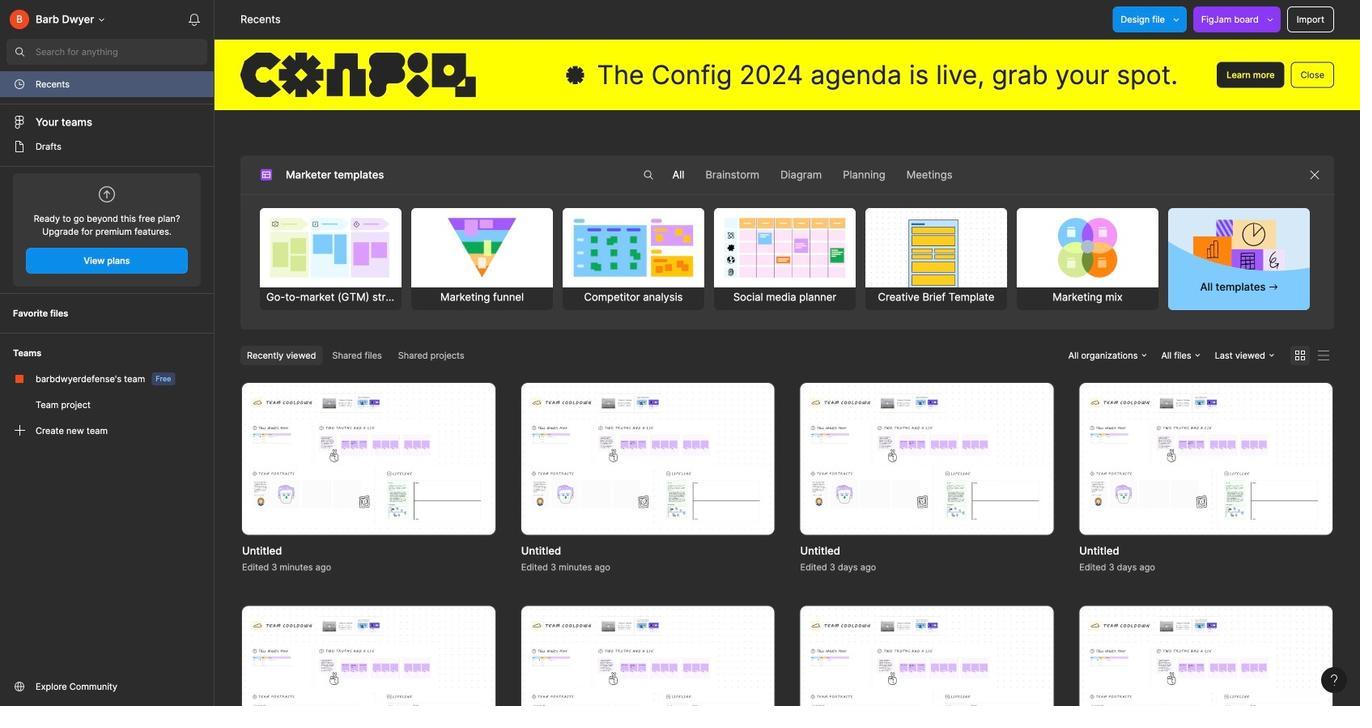 Task type: describe. For each thing, give the bounding box(es) containing it.
go-to-market (gtm) strategy image
[[260, 208, 401, 288]]

marketing funnel image
[[412, 208, 553, 288]]

creative brief template image
[[857, 208, 1016, 288]]

0 horizontal spatial search 32 image
[[6, 39, 32, 65]]

Search for anything text field
[[36, 45, 207, 58]]

social media planner image
[[715, 208, 856, 288]]

recent 16 image
[[13, 78, 26, 91]]

1 horizontal spatial search 32 image
[[635, 162, 661, 188]]



Task type: locate. For each thing, give the bounding box(es) containing it.
page 16 image
[[13, 140, 26, 153]]

0 vertical spatial search 32 image
[[6, 39, 32, 65]]

search 32 image
[[6, 39, 32, 65], [635, 162, 661, 188]]

marketing mix image
[[1018, 208, 1159, 288]]

see all all templates image
[[1194, 219, 1286, 279]]

bell 32 image
[[181, 6, 207, 32]]

thumbnail image
[[242, 383, 495, 535], [521, 383, 775, 535], [801, 383, 1054, 535], [1080, 383, 1333, 535], [242, 606, 495, 706], [521, 606, 775, 706], [801, 606, 1054, 706], [1080, 606, 1333, 706]]

competitor analysis image
[[563, 208, 704, 288]]

grid
[[216, 383, 1359, 706]]

community 16 image
[[13, 680, 26, 693]]

search 32 image up recent 16 image
[[6, 39, 32, 65]]

search 32 image up the competitor analysis image
[[635, 162, 661, 188]]

1 vertical spatial search 32 image
[[635, 162, 661, 188]]



Task type: vqa. For each thing, say whether or not it's contained in the screenshot.
Creative Brief Template image
yes



